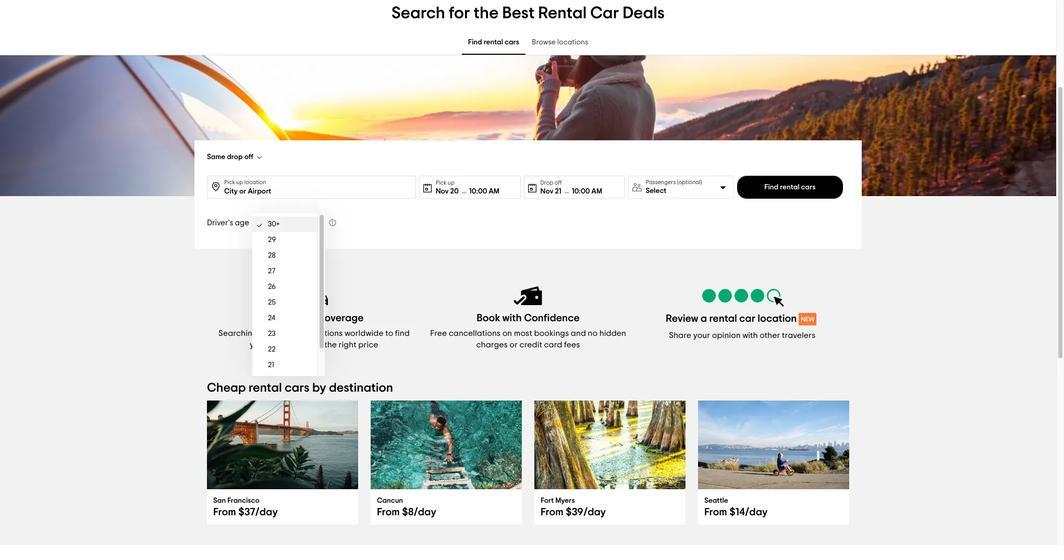 Task type: vqa. For each thing, say whether or not it's contained in the screenshot.


Task type: describe. For each thing, give the bounding box(es) containing it.
60,000
[[278, 329, 306, 338]]

fort myers from $39 /day
[[541, 497, 606, 518]]

/day inside cancun from $8 /day
[[414, 507, 437, 518]]

nov 20
[[436, 188, 459, 195]]

find inside button
[[765, 184, 779, 191]]

1 horizontal spatial locations
[[558, 39, 589, 46]]

nov for nov 20
[[436, 188, 449, 195]]

share your opinion with other travelers
[[669, 331, 816, 340]]

pick for drop off
[[224, 179, 235, 185]]

0 horizontal spatial with
[[503, 313, 522, 323]]

0 horizontal spatial the
[[266, 341, 278, 349]]

passengers (optional) select
[[646, 179, 703, 195]]

1 horizontal spatial with
[[743, 331, 758, 340]]

from inside san francisco from $37 /day
[[213, 507, 236, 518]]

select
[[646, 187, 667, 195]]

drop off
[[541, 180, 562, 185]]

28
[[268, 252, 276, 259]]

up for drop off
[[236, 179, 243, 185]]

seattle from $14 /day
[[705, 497, 768, 518]]

(optional)
[[678, 179, 703, 185]]

review
[[666, 314, 699, 324]]

driver's age
[[207, 219, 249, 227]]

/day inside san francisco from $37 /day
[[255, 507, 278, 518]]

1 vertical spatial off
[[555, 180, 562, 185]]

/day inside seattle from $14 /day
[[746, 507, 768, 518]]

from inside fort myers from $39 /day
[[541, 507, 564, 518]]

find rental cars button
[[738, 176, 844, 199]]

car inside searching over 60,000 locations worldwide to find you the right car at the right price
[[300, 341, 313, 349]]

cancun from $8 /day
[[377, 497, 437, 518]]

10:00 for 20
[[469, 188, 488, 195]]

at
[[315, 341, 323, 349]]

drop
[[541, 180, 554, 185]]

bookings
[[534, 329, 569, 338]]

to
[[386, 329, 394, 338]]

you
[[250, 341, 264, 349]]

24
[[268, 315, 275, 322]]

charges
[[477, 341, 508, 349]]

fort
[[541, 497, 554, 505]]

27
[[268, 268, 276, 275]]

10:00 for 21
[[572, 188, 590, 195]]

review a rental car location new
[[666, 314, 815, 324]]

26
[[268, 283, 276, 291]]

worldwide coverage
[[265, 313, 364, 323]]

1 right from the left
[[280, 341, 298, 349]]

nov for nov 21
[[541, 188, 554, 195]]

san francisco from $37 /day
[[213, 497, 278, 518]]

by
[[312, 382, 326, 394]]

share
[[669, 331, 692, 340]]

driver's
[[207, 219, 233, 227]]

on
[[503, 329, 513, 338]]

City or Airport text field
[[224, 176, 412, 197]]

credit
[[520, 341, 543, 349]]

search for the best rental car deals
[[392, 5, 665, 21]]

2 right from the left
[[339, 341, 357, 349]]

destination
[[329, 382, 393, 394]]

29
[[268, 236, 276, 244]]

price
[[359, 341, 379, 349]]

confidence
[[524, 313, 580, 323]]

$39
[[566, 507, 584, 518]]

22
[[268, 346, 276, 353]]

25
[[268, 299, 276, 306]]

1 vertical spatial 20
[[268, 377, 276, 385]]

pick up
[[436, 180, 455, 185]]

other
[[760, 331, 781, 340]]

0 vertical spatial 21
[[555, 188, 562, 195]]

0 vertical spatial find rental cars
[[468, 39, 520, 46]]

same
[[207, 153, 226, 161]]

10:00 am for nov 21
[[572, 188, 603, 195]]

deals
[[623, 5, 665, 21]]

am for 21
[[592, 188, 603, 195]]

cancun
[[377, 497, 403, 505]]

0 horizontal spatial 21
[[268, 362, 274, 369]]

0 vertical spatial off
[[245, 153, 254, 161]]

1 horizontal spatial car
[[740, 314, 756, 324]]

same drop off
[[207, 153, 254, 161]]

23
[[268, 330, 276, 338]]

worldwide
[[265, 313, 315, 323]]

san
[[213, 497, 226, 505]]

most
[[514, 329, 533, 338]]



Task type: locate. For each thing, give the bounding box(es) containing it.
0 horizontal spatial find rental cars
[[468, 39, 520, 46]]

off
[[245, 153, 254, 161], [555, 180, 562, 185]]

2 10:00 from the left
[[572, 188, 590, 195]]

the right at
[[325, 341, 337, 349]]

2 nov from the left
[[541, 188, 554, 195]]

am
[[489, 188, 500, 195], [592, 188, 603, 195]]

0 horizontal spatial car
[[300, 341, 313, 349]]

1 horizontal spatial up
[[448, 180, 455, 185]]

0 horizontal spatial off
[[245, 153, 254, 161]]

am right nov 21
[[592, 188, 603, 195]]

10:00 am for nov 20
[[469, 188, 500, 195]]

car
[[591, 5, 620, 21]]

locations inside searching over 60,000 locations worldwide to find you the right car at the right price
[[308, 329, 343, 338]]

from down cancun
[[377, 507, 400, 518]]

no
[[588, 329, 598, 338]]

nov 21
[[541, 188, 562, 195]]

0 horizontal spatial 20
[[268, 377, 276, 385]]

0 vertical spatial 20
[[451, 188, 459, 195]]

21
[[555, 188, 562, 195], [268, 362, 274, 369]]

pick up "nov 20"
[[436, 180, 447, 185]]

0 horizontal spatial find
[[468, 39, 482, 46]]

myers
[[556, 497, 575, 505]]

and
[[571, 329, 586, 338]]

opinion
[[713, 331, 741, 340]]

10:00 am right nov 21
[[572, 188, 603, 195]]

find
[[468, 39, 482, 46], [765, 184, 779, 191]]

1 horizontal spatial find
[[765, 184, 779, 191]]

cancellations
[[449, 329, 501, 338]]

1 10:00 am from the left
[[469, 188, 500, 195]]

1 horizontal spatial 20
[[451, 188, 459, 195]]

francisco
[[228, 497, 260, 505]]

1 horizontal spatial 21
[[555, 188, 562, 195]]

cars inside button
[[802, 184, 816, 191]]

21 down "drop off"
[[555, 188, 562, 195]]

1 nov from the left
[[436, 188, 449, 195]]

up down drop at the left top of the page
[[236, 179, 243, 185]]

1 horizontal spatial the
[[325, 341, 337, 349]]

0 vertical spatial car
[[740, 314, 756, 324]]

1 vertical spatial find rental cars
[[765, 184, 816, 191]]

0 vertical spatial find
[[468, 39, 482, 46]]

for
[[449, 5, 471, 21]]

from
[[213, 507, 236, 518], [377, 507, 400, 518], [541, 507, 564, 518], [705, 507, 728, 518]]

10:00
[[469, 188, 488, 195], [572, 188, 590, 195]]

$14
[[730, 507, 746, 518]]

0 horizontal spatial locations
[[308, 329, 343, 338]]

with
[[503, 313, 522, 323], [743, 331, 758, 340]]

free cancellations on most bookings and no hidden charges or credit card fees
[[430, 329, 627, 349]]

21 down the 22
[[268, 362, 274, 369]]

off right drop at the left top of the page
[[245, 153, 254, 161]]

1 10:00 from the left
[[469, 188, 488, 195]]

1 horizontal spatial cars
[[505, 39, 520, 46]]

2 am from the left
[[592, 188, 603, 195]]

0 vertical spatial location
[[245, 179, 266, 185]]

/day inside fort myers from $39 /day
[[584, 507, 606, 518]]

car
[[740, 314, 756, 324], [300, 341, 313, 349]]

a
[[701, 314, 708, 324]]

from inside seattle from $14 /day
[[705, 507, 728, 518]]

pick for nov 21
[[436, 180, 447, 185]]

searching over 60,000 locations worldwide to find you the right car at the right price
[[219, 329, 410, 349]]

drop
[[227, 153, 243, 161]]

2 up from the left
[[448, 180, 455, 185]]

2 horizontal spatial the
[[474, 5, 499, 21]]

1 horizontal spatial find rental cars
[[765, 184, 816, 191]]

from down seattle
[[705, 507, 728, 518]]

1 horizontal spatial right
[[339, 341, 357, 349]]

0 horizontal spatial pick
[[224, 179, 235, 185]]

locations
[[558, 39, 589, 46], [308, 329, 343, 338]]

from inside cancun from $8 /day
[[377, 507, 400, 518]]

right down 60,000
[[280, 341, 298, 349]]

0 horizontal spatial cars
[[285, 382, 310, 394]]

the right the for
[[474, 5, 499, 21]]

age
[[235, 219, 249, 227]]

locations right the browse
[[558, 39, 589, 46]]

coverage
[[317, 313, 364, 323]]

seattle
[[705, 497, 729, 505]]

1 /day from the left
[[255, 507, 278, 518]]

1 from from the left
[[213, 507, 236, 518]]

find rental cars inside button
[[765, 184, 816, 191]]

searching
[[219, 329, 258, 338]]

1 vertical spatial location
[[758, 314, 797, 324]]

4 /day from the left
[[746, 507, 768, 518]]

location
[[245, 179, 266, 185], [758, 314, 797, 324]]

book with confidence
[[477, 313, 580, 323]]

0 horizontal spatial 10:00 am
[[469, 188, 500, 195]]

up
[[236, 179, 243, 185], [448, 180, 455, 185]]

2 /day from the left
[[414, 507, 437, 518]]

up up "nov 20"
[[448, 180, 455, 185]]

hidden
[[600, 329, 627, 338]]

your
[[694, 331, 711, 340]]

cheap rental cars by destination
[[207, 382, 393, 394]]

off up nov 21
[[555, 180, 562, 185]]

0 horizontal spatial right
[[280, 341, 298, 349]]

2 from from the left
[[377, 507, 400, 518]]

worldwide
[[345, 329, 384, 338]]

am right "nov 20"
[[489, 188, 500, 195]]

/day
[[255, 507, 278, 518], [414, 507, 437, 518], [584, 507, 606, 518], [746, 507, 768, 518]]

0 vertical spatial with
[[503, 313, 522, 323]]

search
[[392, 5, 446, 21]]

10:00 am
[[469, 188, 500, 195], [572, 188, 603, 195]]

4 from from the left
[[705, 507, 728, 518]]

am for 20
[[489, 188, 500, 195]]

the
[[474, 5, 499, 21], [266, 341, 278, 349], [325, 341, 337, 349]]

10:00 right "nov 20"
[[469, 188, 488, 195]]

0 horizontal spatial nov
[[436, 188, 449, 195]]

location up other
[[758, 314, 797, 324]]

1 horizontal spatial 10:00
[[572, 188, 590, 195]]

2 vertical spatial cars
[[285, 382, 310, 394]]

car left at
[[300, 341, 313, 349]]

1 pick from the left
[[224, 179, 235, 185]]

book
[[477, 313, 501, 323]]

10:00 right nov 21
[[572, 188, 590, 195]]

20 down pick up
[[451, 188, 459, 195]]

rental
[[484, 39, 504, 46], [781, 184, 800, 191], [710, 314, 738, 324], [249, 382, 282, 394]]

2 10:00 am from the left
[[572, 188, 603, 195]]

location down same drop off at the top left of page
[[245, 179, 266, 185]]

3 /day from the left
[[584, 507, 606, 518]]

30+
[[258, 219, 270, 226], [268, 221, 280, 228]]

find
[[395, 329, 410, 338]]

the down the 23
[[266, 341, 278, 349]]

10:00 am right "nov 20"
[[469, 188, 500, 195]]

1 horizontal spatial off
[[555, 180, 562, 185]]

0 vertical spatial cars
[[505, 39, 520, 46]]

$37
[[239, 507, 255, 518]]

2 pick from the left
[[436, 180, 447, 185]]

from down the san
[[213, 507, 236, 518]]

car up share your opinion with other travelers
[[740, 314, 756, 324]]

$8
[[402, 507, 414, 518]]

2 horizontal spatial cars
[[802, 184, 816, 191]]

rental inside button
[[781, 184, 800, 191]]

new
[[802, 316, 815, 322]]

with down review a rental car location new
[[743, 331, 758, 340]]

1 vertical spatial 21
[[268, 362, 274, 369]]

locations up at
[[308, 329, 343, 338]]

cars
[[505, 39, 520, 46], [802, 184, 816, 191], [285, 382, 310, 394]]

travelers
[[783, 331, 816, 340]]

pick up location
[[224, 179, 266, 185]]

0 horizontal spatial up
[[236, 179, 243, 185]]

rental
[[539, 5, 587, 21]]

1 horizontal spatial nov
[[541, 188, 554, 195]]

0 horizontal spatial 10:00
[[469, 188, 488, 195]]

passengers
[[646, 179, 676, 185]]

from down fort
[[541, 507, 564, 518]]

nov
[[436, 188, 449, 195], [541, 188, 554, 195]]

with up on
[[503, 313, 522, 323]]

over
[[259, 329, 276, 338]]

0 vertical spatial locations
[[558, 39, 589, 46]]

nov down pick up
[[436, 188, 449, 195]]

free
[[430, 329, 447, 338]]

best
[[503, 5, 535, 21]]

pick
[[224, 179, 235, 185], [436, 180, 447, 185]]

card
[[544, 341, 563, 349]]

cheap
[[207, 382, 246, 394]]

browse locations
[[532, 39, 589, 46]]

20 down the 22
[[268, 377, 276, 385]]

0 horizontal spatial am
[[489, 188, 500, 195]]

1 vertical spatial cars
[[802, 184, 816, 191]]

1 am from the left
[[489, 188, 500, 195]]

1 up from the left
[[236, 179, 243, 185]]

1 vertical spatial find
[[765, 184, 779, 191]]

nov down drop
[[541, 188, 554, 195]]

fees
[[565, 341, 580, 349]]

right down worldwide
[[339, 341, 357, 349]]

1 vertical spatial with
[[743, 331, 758, 340]]

1 vertical spatial locations
[[308, 329, 343, 338]]

or
[[510, 341, 518, 349]]

1 horizontal spatial pick
[[436, 180, 447, 185]]

browse
[[532, 39, 556, 46]]

1 vertical spatial car
[[300, 341, 313, 349]]

1 horizontal spatial location
[[758, 314, 797, 324]]

up for nov 21
[[448, 180, 455, 185]]

0 horizontal spatial location
[[245, 179, 266, 185]]

1 horizontal spatial 10:00 am
[[572, 188, 603, 195]]

pick down same drop off at the top left of page
[[224, 179, 235, 185]]

3 from from the left
[[541, 507, 564, 518]]

1 horizontal spatial am
[[592, 188, 603, 195]]



